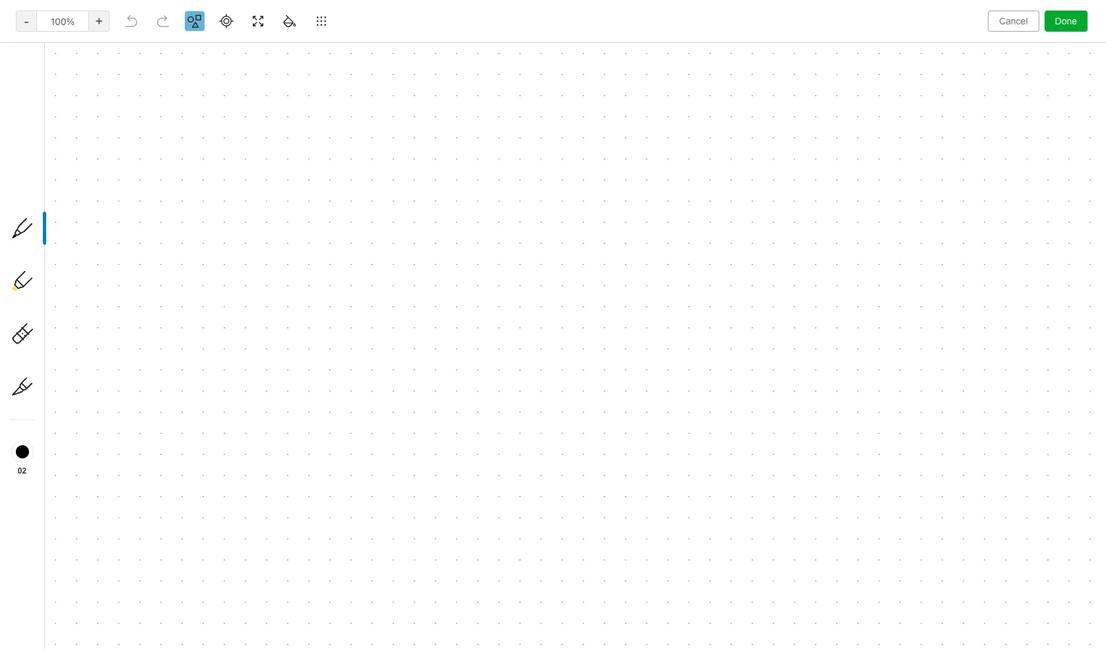 Task type: locate. For each thing, give the bounding box(es) containing it.
title
[[174, 69, 194, 78], [174, 153, 193, 164]]

1 horizontal spatial on
[[470, 41, 481, 52]]

note,
[[111, 173, 131, 183]]

only
[[981, 10, 999, 21]]

1 vertical spatial title
[[174, 153, 193, 164]]

now down the updated
[[300, 89, 318, 101]]

just now down the updated
[[280, 89, 318, 101]]

ago for 35 min ago
[[312, 132, 327, 143]]

35
[[280, 132, 291, 143]]

row group containing untitled
[[158, 84, 631, 232]]

1 horizontal spatial nov 14
[[339, 195, 369, 206]]

0 horizontal spatial on
[[91, 173, 101, 183]]

0 horizontal spatial nov 13
[[280, 216, 309, 227]]

2 14 from the left
[[359, 195, 369, 206]]

1 horizontal spatial 13
[[359, 216, 368, 227]]

ago right 37
[[371, 132, 386, 143]]

untitled
[[174, 89, 208, 101], [174, 111, 208, 122], [174, 174, 208, 185], [174, 195, 208, 206], [174, 216, 208, 227]]

note window element
[[0, 0, 1106, 649]]

ago left 37
[[312, 132, 327, 143]]

tags button
[[0, 389, 158, 410]]

on
[[470, 41, 481, 52], [91, 173, 101, 183]]

nov 27
[[339, 153, 369, 164], [280, 174, 310, 185], [339, 174, 369, 185]]

shared with me link
[[0, 410, 158, 431]]

( up tasks button on the left
[[58, 322, 61, 333]]

1 workbook from the top
[[399, 89, 442, 101]]

1 title from the top
[[174, 69, 194, 78]]

14 down 28
[[299, 195, 309, 206]]

title for title
[[174, 69, 194, 78]]

2 ago from the left
[[371, 132, 386, 143]]

nov
[[280, 153, 297, 164], [339, 153, 356, 164], [280, 174, 297, 185], [339, 174, 356, 185], [280, 195, 297, 206], [339, 195, 356, 206], [280, 216, 297, 227], [339, 216, 356, 227]]

title down 7 notes
[[174, 69, 194, 78]]

just
[[280, 89, 298, 101], [339, 89, 357, 101], [280, 111, 298, 122], [339, 111, 357, 122]]

nov 14 down the 37 min ago
[[339, 195, 369, 206]]

workbook 2
[[399, 89, 450, 101], [399, 111, 450, 122], [399, 132, 450, 143], [399, 153, 450, 164], [399, 174, 450, 185], [399, 195, 450, 206], [399, 216, 450, 227]]

37 min ago
[[339, 132, 386, 143]]

on left dec
[[470, 41, 481, 52]]

last edited on dec 5, 2023
[[420, 41, 536, 52]]

group
[[0, 146, 158, 323]]

( inside notes (
[[58, 322, 61, 333]]

2 2 from the top
[[444, 111, 450, 122]]

6 2 from the top
[[444, 195, 450, 206]]

now
[[300, 89, 318, 101], [360, 89, 377, 101], [300, 111, 318, 122], [360, 111, 377, 122]]

nov 14
[[280, 195, 309, 206], [339, 195, 369, 206]]

tree
[[0, 104, 158, 577]]

0 vertical spatial (
[[58, 322, 61, 333]]

just down created
[[339, 89, 357, 101]]

5 workbook 2 from the top
[[399, 174, 450, 185]]

row group
[[158, 63, 697, 84], [158, 84, 631, 232]]

2 title from the top
[[174, 153, 193, 164]]

notebook,
[[24, 185, 64, 195]]

icon on a note, notebook, stack or tag to add it here.
[[24, 173, 131, 207]]

0 vertical spatial on
[[470, 41, 481, 52]]

ago
[[312, 132, 327, 143], [371, 132, 386, 143]]

27 for 27
[[359, 174, 369, 185]]

min right 37
[[353, 132, 368, 143]]

on inside icon on a note, notebook, stack or tag to add it here.
[[91, 173, 101, 183]]

home link
[[0, 104, 158, 125]]

notes up notes
[[187, 13, 223, 28]]

3 untitled from the top
[[174, 174, 208, 185]]

trash (
[[29, 444, 59, 455]]

shortcuts
[[30, 130, 71, 141]]

0 horizontal spatial min
[[294, 132, 309, 143]]

workbook
[[399, 89, 442, 101], [399, 111, 442, 122], [399, 132, 442, 143], [399, 153, 442, 164], [399, 174, 442, 185], [399, 195, 442, 206], [399, 216, 442, 227]]

just now
[[280, 89, 318, 101], [339, 89, 377, 101], [280, 111, 318, 122], [339, 111, 377, 122]]

me
[[82, 415, 95, 426]]

0 horizontal spatial ago
[[312, 132, 327, 143]]

35 min ago
[[280, 132, 327, 143]]

6 workbook from the top
[[399, 195, 442, 206]]

title for title 1
[[174, 153, 193, 164]]

1 horizontal spatial nov 13
[[339, 216, 368, 227]]

notes up the tasks on the bottom left of the page
[[29, 322, 54, 334]]

location
[[399, 69, 436, 78]]

nov 13
[[280, 216, 309, 227], [339, 216, 368, 227]]

2023
[[513, 41, 536, 52]]

6 workbook 2 from the top
[[399, 195, 450, 206]]

2 workbook from the top
[[399, 111, 442, 122]]

2
[[444, 89, 450, 101], [444, 111, 450, 122], [444, 132, 450, 143], [444, 153, 450, 164], [444, 174, 450, 185], [444, 195, 450, 206], [444, 216, 450, 227]]

27
[[359, 153, 369, 164], [299, 174, 310, 185], [359, 174, 369, 185]]

notes
[[187, 13, 223, 28], [45, 226, 69, 237], [29, 322, 54, 334]]

last
[[420, 41, 439, 52]]

on left a
[[91, 173, 101, 183]]

0 horizontal spatial 13
[[299, 216, 309, 227]]

min
[[294, 132, 309, 143], [353, 132, 368, 143]]

notes inside note list element
[[187, 13, 223, 28]]

group containing add your first shortcut
[[0, 146, 158, 323]]

add
[[24, 158, 40, 168]]

now down created
[[360, 89, 377, 101]]

(
[[58, 322, 61, 333], [56, 444, 59, 454]]

13
[[299, 216, 309, 227], [359, 216, 368, 227]]

tasks button
[[0, 339, 158, 360]]

3 2 from the top
[[444, 132, 450, 143]]

1 min from the left
[[294, 132, 309, 143]]

notes for notes
[[187, 13, 223, 28]]

None search field
[[17, 38, 141, 62]]

created
[[339, 69, 373, 78]]

just up 35
[[280, 111, 298, 122]]

1 horizontal spatial 14
[[359, 195, 369, 206]]

1 vertical spatial (
[[56, 444, 59, 454]]

or
[[90, 185, 98, 195]]

1 ago from the left
[[312, 132, 327, 143]]

settings image
[[135, 11, 150, 26]]

notes for notes (
[[29, 322, 54, 334]]

2 vertical spatial notes
[[29, 322, 54, 334]]

1 horizontal spatial min
[[353, 132, 368, 143]]

recent notes
[[15, 226, 69, 237]]

1 row group from the top
[[158, 63, 697, 84]]

icon
[[72, 173, 89, 183]]

1 horizontal spatial ago
[[371, 132, 386, 143]]

row group containing title
[[158, 63, 697, 84]]

0 horizontal spatial 14
[[299, 195, 309, 206]]

nov 14 down 'nov 28' at the left of the page
[[280, 195, 309, 206]]

37
[[339, 132, 350, 143]]

you
[[1001, 10, 1016, 21]]

2 nov 14 from the left
[[339, 195, 369, 206]]

2 row group from the top
[[158, 84, 631, 232]]

min right 35
[[294, 132, 309, 143]]

1 workbook 2 from the top
[[399, 89, 450, 101]]

( right trash
[[56, 444, 59, 454]]

0 horizontal spatial nov 14
[[280, 195, 309, 206]]

0 vertical spatial title
[[174, 69, 194, 78]]

14
[[299, 195, 309, 206], [359, 195, 369, 206]]

a
[[104, 173, 108, 183]]

2 workbook 2 from the top
[[399, 111, 450, 122]]

notes inside notes (
[[29, 322, 54, 334]]

1 2 from the top
[[444, 89, 450, 101]]

2 min from the left
[[353, 132, 368, 143]]

14 down the 37 min ago
[[359, 195, 369, 206]]

5 workbook from the top
[[399, 174, 442, 185]]

7 workbook from the top
[[399, 216, 442, 227]]

share
[[1037, 10, 1063, 21]]

notes right recent
[[45, 226, 69, 237]]

note list element
[[158, 0, 697, 649]]

1 vertical spatial on
[[91, 173, 101, 183]]

title left the 1
[[174, 153, 193, 164]]

updated
[[280, 69, 314, 78]]

0 vertical spatial notes
[[187, 13, 223, 28]]

( inside trash (
[[56, 444, 59, 454]]



Task type: describe. For each thing, give the bounding box(es) containing it.
add your first shortcut
[[24, 158, 116, 168]]

4 workbook from the top
[[399, 153, 442, 164]]

7 workbook 2 from the top
[[399, 216, 450, 227]]

row group inside note list element
[[158, 84, 631, 232]]

trash
[[29, 444, 53, 455]]

just up 37
[[339, 111, 357, 122]]

shortcuts button
[[0, 125, 158, 146]]

first
[[63, 158, 79, 168]]

tags
[[30, 394, 50, 405]]

7
[[174, 41, 179, 52]]

edited
[[441, 41, 468, 52]]

1 nov 13 from the left
[[280, 216, 309, 227]]

add
[[24, 197, 39, 207]]

4 2 from the top
[[444, 153, 450, 164]]

1
[[195, 153, 199, 164]]

just now up the 37 min ago
[[339, 111, 377, 122]]

( for trash
[[56, 444, 59, 454]]

now up the 37 min ago
[[360, 111, 377, 122]]

4 workbook 2 from the top
[[399, 153, 450, 164]]

group inside tree
[[0, 146, 158, 323]]

notes
[[182, 41, 206, 52]]

Note Editor text field
[[0, 0, 1106, 649]]

home
[[29, 109, 54, 120]]

4 untitled from the top
[[174, 195, 208, 206]]

only you
[[981, 10, 1016, 21]]

share button
[[1026, 5, 1074, 26]]

2 untitled from the top
[[174, 111, 208, 122]]

shared with me
[[29, 415, 95, 426]]

now up 35 min ago
[[300, 111, 318, 122]]

click
[[24, 173, 43, 183]]

just down the updated
[[280, 89, 298, 101]]

27 for 28
[[359, 153, 369, 164]]

just now up 35 min ago
[[280, 111, 318, 122]]

7 2 from the top
[[444, 216, 450, 227]]

upgrade
[[68, 596, 107, 608]]

3 workbook from the top
[[399, 132, 442, 143]]

nov 27 for 28
[[339, 153, 369, 164]]

new button
[[8, 69, 150, 93]]

dec
[[484, 41, 500, 52]]

new
[[29, 75, 48, 86]]

on inside note window element
[[470, 41, 481, 52]]

recent
[[15, 226, 43, 237]]

1 vertical spatial notes
[[45, 226, 69, 237]]

click the
[[24, 173, 61, 183]]

5 untitled from the top
[[174, 216, 208, 227]]

2 nov 13 from the left
[[339, 216, 368, 227]]

notebooks link
[[0, 368, 158, 389]]

1 untitled from the top
[[174, 89, 208, 101]]

notes (
[[29, 322, 61, 334]]

5,
[[503, 41, 511, 52]]

2 13 from the left
[[359, 216, 368, 227]]

( for notes
[[58, 322, 61, 333]]

min for 37
[[353, 132, 368, 143]]

1 nov 14 from the left
[[280, 195, 309, 206]]

Search text field
[[17, 38, 141, 62]]

stack
[[66, 185, 88, 195]]

expand tags image
[[3, 394, 14, 405]]

shortcut
[[82, 158, 116, 168]]

with
[[62, 415, 80, 426]]

it
[[41, 197, 46, 207]]

the
[[46, 173, 59, 183]]

1 13 from the left
[[299, 216, 309, 227]]

just now down created
[[339, 89, 377, 101]]

nov 28
[[280, 153, 310, 164]]

3 workbook 2 from the top
[[399, 132, 450, 143]]

your
[[42, 158, 61, 168]]

7 notes
[[174, 41, 206, 52]]

5 2 from the top
[[444, 174, 450, 185]]

upgrade button
[[8, 589, 150, 615]]

to
[[116, 185, 124, 195]]

notebooks
[[30, 373, 76, 384]]

tag
[[101, 185, 114, 195]]

tree containing home
[[0, 104, 158, 577]]

min for 35
[[294, 132, 309, 143]]

28
[[299, 153, 310, 164]]

ago for 37 min ago
[[371, 132, 386, 143]]

title 1
[[174, 153, 199, 164]]

1 14 from the left
[[299, 195, 309, 206]]

here.
[[49, 197, 69, 207]]

shared
[[29, 415, 59, 426]]

tasks
[[29, 344, 53, 355]]

nov 27 for 27
[[339, 174, 369, 185]]

tree
[[174, 132, 193, 143]]



Task type: vqa. For each thing, say whether or not it's contained in the screenshot.


